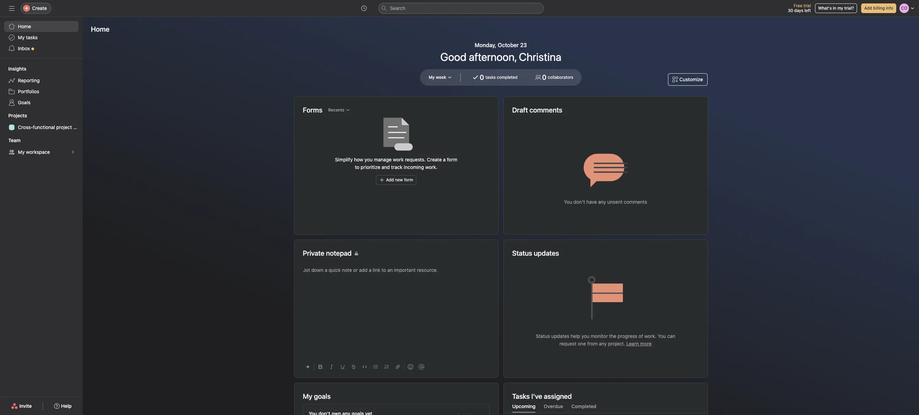 Task type: vqa. For each thing, say whether or not it's contained in the screenshot.
A
yes



Task type: locate. For each thing, give the bounding box(es) containing it.
0 vertical spatial add
[[865, 6, 873, 11]]

create left a
[[427, 157, 442, 163]]

monitor
[[591, 334, 608, 339]]

you up one
[[582, 334, 590, 339]]

2 vertical spatial my
[[18, 149, 25, 155]]

0 vertical spatial you
[[564, 199, 573, 205]]

simplify how you manage work requests. create a form to prioritize and track incoming work.
[[335, 157, 458, 170]]

portfolios
[[18, 89, 39, 94]]

1 0 from the left
[[480, 73, 484, 81]]

work
[[393, 157, 404, 163]]

1 vertical spatial my
[[429, 75, 435, 80]]

link image
[[396, 365, 400, 369]]

23
[[521, 42, 527, 48]]

the
[[610, 334, 617, 339]]

updates
[[552, 334, 570, 339]]

1 horizontal spatial form
[[447, 157, 458, 163]]

global element
[[0, 17, 83, 58]]

1 vertical spatial add
[[386, 177, 394, 183]]

any down monitor
[[599, 341, 607, 347]]

my tasks
[[18, 34, 38, 40]]

plan
[[73, 124, 83, 130]]

create button
[[21, 3, 51, 14]]

2 0 from the left
[[543, 73, 547, 81]]

any right have
[[599, 199, 607, 205]]

you
[[365, 157, 373, 163], [582, 334, 590, 339]]

you left don't
[[564, 199, 573, 205]]

my week
[[429, 75, 447, 80]]

tasks
[[513, 393, 530, 401]]

add new form
[[386, 177, 414, 183]]

0 horizontal spatial work.
[[426, 164, 438, 170]]

work. inside simplify how you manage work requests. create a form to prioritize and track incoming work.
[[426, 164, 438, 170]]

of
[[639, 334, 644, 339]]

teams element
[[0, 134, 83, 159]]

from
[[588, 341, 598, 347]]

my for my workspace
[[18, 149, 25, 155]]

create
[[32, 5, 47, 11], [427, 157, 442, 163]]

0 for collaborators
[[543, 73, 547, 81]]

0 left "tasks completed" at the right
[[480, 73, 484, 81]]

add left billing
[[865, 6, 873, 11]]

status
[[536, 334, 550, 339]]

my inside teams element
[[18, 149, 25, 155]]

1 horizontal spatial 0
[[543, 73, 547, 81]]

add billing info button
[[862, 3, 897, 13]]

1 horizontal spatial tasks
[[486, 75, 496, 80]]

tasks up inbox
[[26, 34, 38, 40]]

you up prioritize
[[365, 157, 373, 163]]

my down team
[[18, 149, 25, 155]]

work. up more
[[645, 334, 657, 339]]

0 horizontal spatial form
[[404, 177, 414, 183]]

unsent
[[608, 199, 623, 205]]

0
[[480, 73, 484, 81], [543, 73, 547, 81]]

customize button
[[669, 73, 708, 86]]

1 vertical spatial work.
[[645, 334, 657, 339]]

emoji image
[[408, 365, 413, 370]]

team
[[8, 138, 21, 143]]

good
[[441, 50, 467, 63]]

one
[[578, 341, 587, 347]]

insert an object image
[[306, 365, 310, 369]]

1 horizontal spatial you
[[658, 334, 667, 339]]

functional
[[33, 124, 55, 130]]

my
[[18, 34, 25, 40], [429, 75, 435, 80], [18, 149, 25, 155]]

underline image
[[341, 365, 345, 369]]

tasks i've assigned
[[513, 393, 572, 401]]

1 horizontal spatial you
[[582, 334, 590, 339]]

forms
[[303, 106, 323, 114]]

monday,
[[475, 42, 497, 48]]

private
[[303, 250, 325, 257]]

my inside dropdown button
[[429, 75, 435, 80]]

projects element
[[0, 110, 83, 134]]

free trial 30 days left
[[789, 3, 812, 13]]

learn more link
[[627, 341, 652, 347]]

workspace
[[26, 149, 50, 155]]

any inside the status updates help you monitor the progress of work. you can request one from any project.
[[599, 341, 607, 347]]

code image
[[363, 365, 367, 369]]

numbered list image
[[385, 365, 389, 369]]

invite
[[19, 404, 32, 409]]

you inside simplify how you manage work requests. create a form to prioritize and track incoming work.
[[365, 157, 373, 163]]

team button
[[0, 137, 21, 144]]

1 vertical spatial you
[[582, 334, 590, 339]]

add billing info
[[865, 6, 894, 11]]

tasks inside global element
[[26, 34, 38, 40]]

you left can
[[658, 334, 667, 339]]

form
[[447, 157, 458, 163], [404, 177, 414, 183]]

tasks left completed
[[486, 75, 496, 80]]

reporting
[[18, 78, 40, 83]]

0 vertical spatial you
[[365, 157, 373, 163]]

home
[[18, 23, 31, 29], [91, 25, 110, 33]]

italics image
[[330, 365, 334, 369]]

see details, my workspace image
[[71, 150, 75, 154]]

add for add billing info
[[865, 6, 873, 11]]

afternoon,
[[469, 50, 517, 63]]

0 horizontal spatial tasks
[[26, 34, 38, 40]]

1 vertical spatial tasks
[[486, 75, 496, 80]]

a
[[443, 157, 446, 163]]

any
[[599, 199, 607, 205], [599, 341, 607, 347]]

recents button
[[325, 105, 353, 115]]

collaborators
[[548, 75, 574, 80]]

search
[[390, 5, 406, 11]]

0 horizontal spatial 0
[[480, 73, 484, 81]]

simplify
[[335, 157, 353, 163]]

my workspace link
[[4, 147, 79, 158]]

you
[[564, 199, 573, 205], [658, 334, 667, 339]]

0 horizontal spatial home
[[18, 23, 31, 29]]

customize
[[680, 77, 704, 82]]

recents
[[329, 108, 345, 113]]

toolbar
[[303, 359, 490, 375]]

add left new
[[386, 177, 394, 183]]

add inside "add billing info" button
[[865, 6, 873, 11]]

1 vertical spatial form
[[404, 177, 414, 183]]

0 horizontal spatial you
[[365, 157, 373, 163]]

manage
[[374, 157, 392, 163]]

1 vertical spatial you
[[658, 334, 667, 339]]

help button
[[50, 400, 76, 413]]

0 vertical spatial my
[[18, 34, 25, 40]]

my inside global element
[[18, 34, 25, 40]]

my left "week" at the left
[[429, 75, 435, 80]]

0 left collaborators
[[543, 73, 547, 81]]

1 horizontal spatial create
[[427, 157, 442, 163]]

can
[[668, 334, 676, 339]]

0 horizontal spatial create
[[32, 5, 47, 11]]

learn more
[[627, 341, 652, 347]]

0 vertical spatial work.
[[426, 164, 438, 170]]

0 vertical spatial create
[[32, 5, 47, 11]]

more
[[641, 341, 652, 347]]

project.
[[609, 341, 626, 347]]

0 vertical spatial form
[[447, 157, 458, 163]]

tasks completed
[[486, 75, 518, 80]]

1 vertical spatial create
[[427, 157, 442, 163]]

1 horizontal spatial add
[[865, 6, 873, 11]]

work. right incoming
[[426, 164, 438, 170]]

learn
[[627, 341, 639, 347]]

0 vertical spatial tasks
[[26, 34, 38, 40]]

my up inbox
[[18, 34, 25, 40]]

status updates
[[513, 250, 560, 257]]

create up home link
[[32, 5, 47, 11]]

info
[[887, 6, 894, 11]]

status updates help you monitor the progress of work. you can request one from any project.
[[536, 334, 676, 347]]

form right new
[[404, 177, 414, 183]]

1 vertical spatial any
[[599, 341, 607, 347]]

project
[[56, 124, 72, 130]]

goals
[[18, 100, 31, 105]]

0 horizontal spatial add
[[386, 177, 394, 183]]

don't
[[574, 199, 586, 205]]

overdue
[[544, 404, 564, 410]]

in
[[834, 6, 837, 11]]

my
[[838, 6, 844, 11]]

form right a
[[447, 157, 458, 163]]

1 horizontal spatial work.
[[645, 334, 657, 339]]

my goals
[[303, 393, 331, 401]]

bold image
[[319, 365, 323, 369]]

add inside add new form button
[[386, 177, 394, 183]]

create inside "popup button"
[[32, 5, 47, 11]]

work.
[[426, 164, 438, 170], [645, 334, 657, 339]]

you inside the status updates help you monitor the progress of work. you can request one from any project.
[[582, 334, 590, 339]]



Task type: describe. For each thing, give the bounding box(es) containing it.
inbox link
[[4, 43, 79, 54]]

trial?
[[845, 6, 855, 11]]

search button
[[379, 3, 544, 14]]

help
[[61, 404, 72, 409]]

overdue button
[[544, 404, 564, 413]]

comments
[[624, 199, 648, 205]]

form inside simplify how you manage work requests. create a form to prioritize and track incoming work.
[[447, 157, 458, 163]]

private notepad
[[303, 250, 352, 257]]

and
[[382, 164, 390, 170]]

notepad
[[326, 250, 352, 257]]

monday, october 23 good afternoon, christina
[[441, 42, 562, 63]]

insights
[[8, 66, 26, 72]]

cross-
[[18, 124, 33, 130]]

work. inside the status updates help you monitor the progress of work. you can request one from any project.
[[645, 334, 657, 339]]

inbox
[[18, 45, 30, 51]]

1 horizontal spatial home
[[91, 25, 110, 33]]

i've assigned
[[532, 393, 572, 401]]

requests.
[[405, 157, 426, 163]]

upcoming button
[[513, 404, 536, 413]]

completed
[[497, 75, 518, 80]]

prioritize
[[361, 164, 381, 170]]

history image
[[361, 6, 367, 11]]

search list box
[[379, 3, 544, 14]]

completed
[[572, 404, 597, 410]]

insights element
[[0, 63, 83, 110]]

trial
[[804, 3, 812, 8]]

home link
[[4, 21, 79, 32]]

home inside global element
[[18, 23, 31, 29]]

add for add new form
[[386, 177, 394, 183]]

new
[[395, 177, 403, 183]]

my for my week
[[429, 75, 435, 80]]

christina
[[519, 50, 562, 63]]

upcoming
[[513, 404, 536, 410]]

projects
[[8, 113, 27, 119]]

portfolios link
[[4, 86, 79, 97]]

billing
[[874, 6, 886, 11]]

my tasks link
[[4, 32, 79, 43]]

0 vertical spatial any
[[599, 199, 607, 205]]

my week button
[[426, 73, 455, 82]]

have
[[587, 199, 597, 205]]

form inside button
[[404, 177, 414, 183]]

help
[[571, 334, 581, 339]]

you inside the status updates help you monitor the progress of work. you can request one from any project.
[[658, 334, 667, 339]]

days
[[795, 8, 804, 13]]

incoming
[[404, 164, 424, 170]]

reporting link
[[4, 75, 79, 86]]

projects button
[[0, 112, 27, 119]]

october
[[498, 42, 519, 48]]

goals link
[[4, 97, 79, 108]]

add new form button
[[376, 175, 417, 185]]

left
[[805, 8, 812, 13]]

hide sidebar image
[[9, 6, 14, 11]]

how
[[354, 157, 364, 163]]

draft comments
[[513, 106, 563, 114]]

what's
[[819, 6, 832, 11]]

strikethrough image
[[352, 365, 356, 369]]

invite button
[[7, 400, 36, 413]]

create inside simplify how you manage work requests. create a form to prioritize and track incoming work.
[[427, 157, 442, 163]]

insights button
[[0, 65, 26, 72]]

completed button
[[572, 404, 597, 413]]

my workspace
[[18, 149, 50, 155]]

track
[[391, 164, 403, 170]]

at mention image
[[419, 365, 424, 370]]

30
[[789, 8, 794, 13]]

bulleted list image
[[374, 365, 378, 369]]

what's in my trial? button
[[816, 3, 858, 13]]

0 horizontal spatial you
[[564, 199, 573, 205]]

request
[[560, 341, 577, 347]]

cross-functional project plan link
[[4, 122, 83, 133]]

you don't have any unsent comments
[[564, 199, 648, 205]]

0 for tasks completed
[[480, 73, 484, 81]]

free
[[794, 3, 803, 8]]

my for my tasks
[[18, 34, 25, 40]]

progress
[[618, 334, 638, 339]]

what's in my trial?
[[819, 6, 855, 11]]



